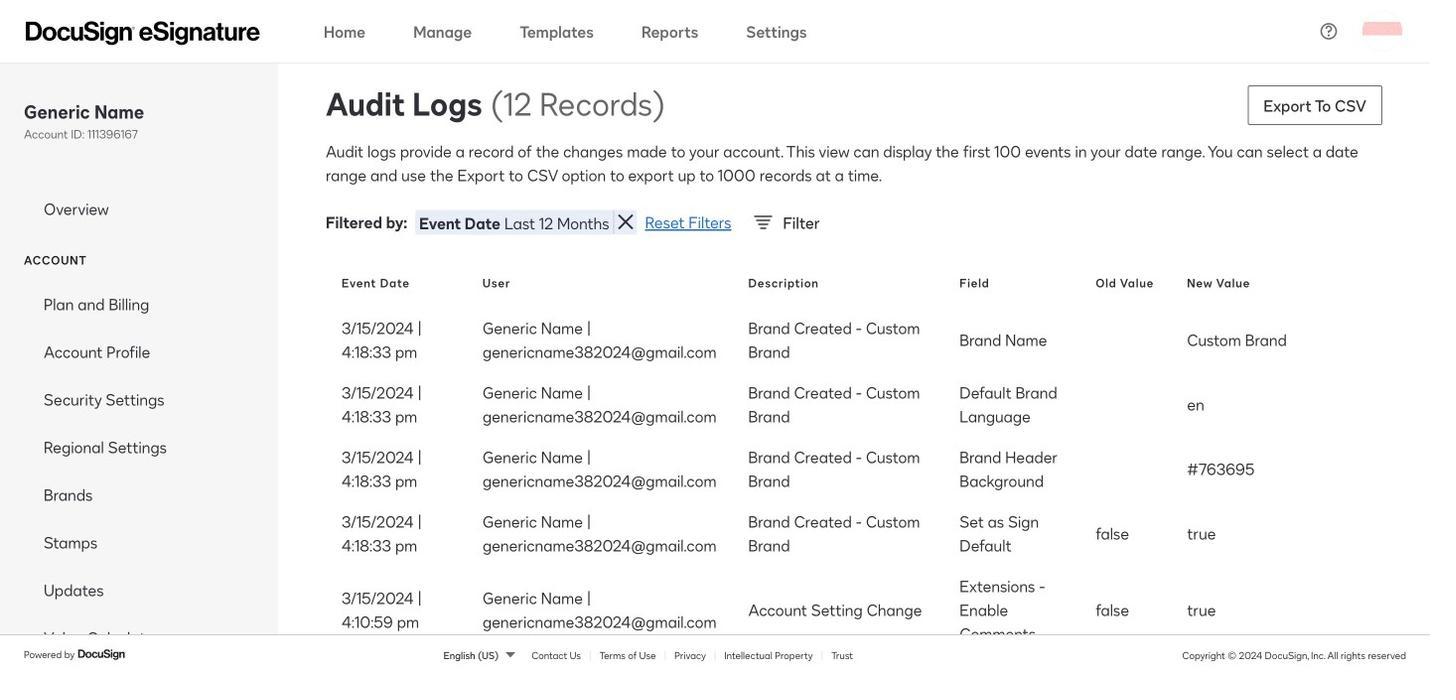 Task type: locate. For each thing, give the bounding box(es) containing it.
account element
[[0, 280, 278, 661]]

your uploaded profile image image
[[1363, 11, 1402, 51]]



Task type: describe. For each thing, give the bounding box(es) containing it.
docusign image
[[78, 647, 127, 663]]

docusign admin image
[[26, 21, 260, 45]]



Task type: vqa. For each thing, say whether or not it's contained in the screenshot.
Users and Groups Element
no



